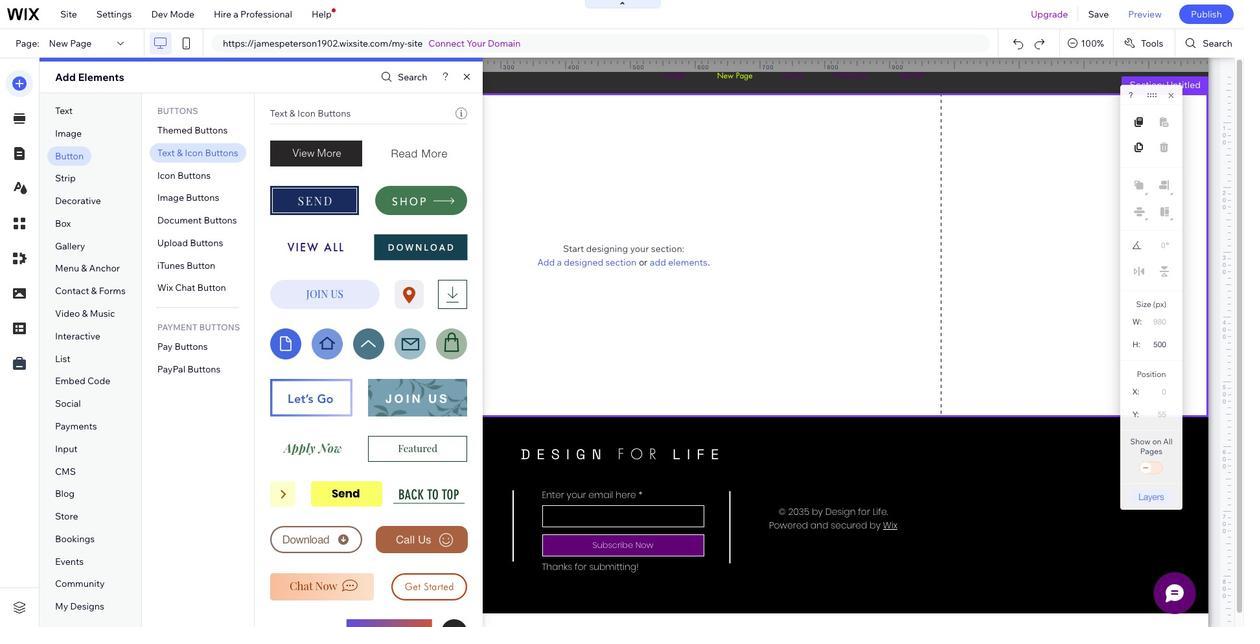 Task type: describe. For each thing, give the bounding box(es) containing it.
1 vertical spatial search button
[[378, 68, 428, 87]]

domain
[[488, 38, 521, 49]]

on
[[1153, 437, 1162, 447]]

1 horizontal spatial text & icon buttons
[[270, 108, 351, 119]]

2 horizontal spatial text
[[270, 108, 288, 119]]

paypal buttons
[[157, 364, 221, 375]]

?
[[1129, 91, 1133, 100]]

contact
[[55, 285, 89, 297]]

forms
[[99, 285, 126, 297]]

? button
[[1129, 91, 1133, 100]]

connect
[[429, 38, 465, 49]]

settings
[[96, 8, 132, 20]]

pay buttons
[[157, 341, 208, 353]]

interactive
[[55, 330, 100, 342]]

(px)
[[1153, 299, 1167, 309]]

buttons for icon buttons
[[178, 170, 211, 181]]

publish
[[1191, 8, 1222, 20]]

300
[[503, 64, 515, 71]]

0 vertical spatial button
[[55, 150, 84, 162]]

document
[[157, 215, 202, 226]]

1 vertical spatial text & icon buttons
[[157, 147, 238, 159]]

0 vertical spatial search
[[1203, 38, 1233, 49]]

video & music
[[55, 308, 115, 320]]

save button
[[1079, 0, 1119, 29]]

preview button
[[1119, 0, 1172, 29]]

section: untitled
[[1130, 79, 1201, 91]]

size
[[1137, 299, 1152, 309]]

0 horizontal spatial icon
[[157, 170, 176, 181]]

500
[[633, 64, 645, 71]]

image for image
[[55, 128, 82, 139]]

icon buttons
[[157, 170, 211, 181]]

video
[[55, 308, 80, 320]]

wix chat button
[[157, 282, 226, 294]]

wix
[[157, 282, 173, 294]]

new
[[49, 38, 68, 49]]

your
[[467, 38, 486, 49]]

layers
[[1139, 491, 1165, 502]]

professional
[[240, 8, 292, 20]]

music
[[90, 308, 115, 320]]

community
[[55, 578, 105, 590]]

image buttons
[[157, 192, 219, 204]]

site
[[60, 8, 77, 20]]

tools
[[1141, 38, 1164, 49]]

https://jamespeterson1902.wixsite.com/my-site connect your domain
[[223, 38, 521, 49]]

menu
[[55, 263, 79, 274]]

buttons for payment buttons
[[199, 322, 240, 333]]

.
[[708, 257, 710, 267]]

bookings
[[55, 533, 95, 545]]

code
[[87, 376, 110, 387]]

800
[[827, 64, 839, 71]]

list
[[55, 353, 70, 365]]

buttons for image buttons
[[186, 192, 219, 204]]

h:
[[1133, 340, 1141, 349]]

chat
[[175, 282, 195, 294]]

document buttons
[[157, 215, 237, 226]]

add elements button
[[650, 256, 708, 268]]

my designs
[[55, 601, 104, 613]]

decorative
[[55, 195, 101, 207]]

tools button
[[1114, 29, 1175, 58]]

embed
[[55, 376, 85, 387]]

save
[[1089, 8, 1109, 20]]

100%
[[1081, 38, 1104, 49]]

0 horizontal spatial add
[[55, 71, 76, 84]]

add elements
[[55, 71, 124, 84]]

preview
[[1129, 8, 1162, 20]]

show on all pages
[[1131, 437, 1173, 456]]

blog
[[55, 488, 75, 500]]

start
[[563, 243, 584, 254]]

itunes button
[[157, 260, 215, 271]]

0 horizontal spatial text
[[55, 105, 73, 117]]

1 horizontal spatial text
[[157, 147, 175, 159]]

a inside start designing your section: add a designed section or add elements .
[[557, 256, 562, 268]]

or
[[639, 257, 648, 267]]

size (px)
[[1137, 299, 1167, 309]]

help
[[312, 8, 332, 20]]

hire a professional
[[214, 8, 292, 20]]

anchor
[[89, 263, 120, 274]]

°
[[1166, 241, 1170, 250]]

dev
[[151, 8, 168, 20]]

designs
[[70, 601, 104, 613]]

site
[[408, 38, 423, 49]]

layers button
[[1131, 490, 1173, 504]]

add inside start designing your section: add a designed section or add elements .
[[537, 256, 555, 268]]



Task type: vqa. For each thing, say whether or not it's contained in the screenshot.
the topmost 'Quick'
no



Task type: locate. For each thing, give the bounding box(es) containing it.
designed
[[564, 256, 604, 268]]

1 vertical spatial image
[[157, 192, 184, 204]]

buttons for document buttons
[[204, 215, 237, 226]]

page
[[70, 38, 92, 49]]

buttons
[[157, 106, 198, 116], [318, 108, 351, 119], [195, 124, 228, 136], [205, 147, 238, 159], [178, 170, 211, 181], [186, 192, 219, 204], [204, 215, 237, 226], [190, 237, 223, 249], [199, 322, 240, 333], [175, 341, 208, 353], [188, 364, 221, 375]]

strip
[[55, 173, 76, 184]]

1 horizontal spatial image
[[157, 192, 184, 204]]

menu & anchor
[[55, 263, 120, 274]]

2 vertical spatial icon
[[157, 170, 176, 181]]

1 horizontal spatial a
[[557, 256, 562, 268]]

search button
[[1176, 29, 1245, 58], [378, 68, 428, 87]]

section
[[606, 256, 637, 268]]

x:
[[1133, 388, 1140, 397]]

all
[[1164, 437, 1173, 447]]

0 horizontal spatial image
[[55, 128, 82, 139]]

0 vertical spatial text & icon buttons
[[270, 108, 351, 119]]

button up "wix chat button"
[[187, 260, 215, 271]]

2 horizontal spatial icon
[[298, 108, 316, 119]]

section:
[[1130, 79, 1165, 91]]

position
[[1137, 369, 1166, 379]]

1 horizontal spatial search
[[1203, 38, 1233, 49]]

gallery
[[55, 240, 85, 252]]

100% button
[[1061, 29, 1114, 58]]

show
[[1131, 437, 1151, 447]]

box
[[55, 218, 71, 229]]

publish button
[[1180, 5, 1234, 24]]

input
[[55, 443, 78, 455]]

search
[[1203, 38, 1233, 49], [398, 71, 428, 83]]

payments
[[55, 421, 97, 432]]

a right hire
[[234, 8, 238, 20]]

pages
[[1141, 447, 1163, 456]]

embed code
[[55, 376, 110, 387]]

contact & forms
[[55, 285, 126, 297]]

section:
[[651, 243, 685, 254]]

None text field
[[1149, 237, 1166, 254], [1146, 406, 1172, 423], [1149, 237, 1166, 254], [1146, 406, 1172, 423]]

0 horizontal spatial a
[[234, 8, 238, 20]]

cms
[[55, 466, 76, 477]]

y:
[[1133, 410, 1140, 419]]

0 horizontal spatial text & icon buttons
[[157, 147, 238, 159]]

0 vertical spatial add
[[55, 71, 76, 84]]

0 horizontal spatial search
[[398, 71, 428, 83]]

search down site
[[398, 71, 428, 83]]

0 vertical spatial icon
[[298, 108, 316, 119]]

add a designed section button
[[537, 256, 637, 268]]

upload
[[157, 237, 188, 249]]

1 horizontal spatial icon
[[185, 147, 203, 159]]

add down new page
[[55, 71, 76, 84]]

buttons for upload buttons
[[190, 237, 223, 249]]

a left designed at the left top
[[557, 256, 562, 268]]

w:
[[1133, 318, 1142, 327]]

dev mode
[[151, 8, 195, 20]]

0 vertical spatial search button
[[1176, 29, 1245, 58]]

new page
[[49, 38, 92, 49]]

button right chat
[[197, 282, 226, 294]]

image up strip
[[55, 128, 82, 139]]

text & icon buttons
[[270, 108, 351, 119], [157, 147, 238, 159]]

1 horizontal spatial add
[[537, 256, 555, 268]]

0 horizontal spatial search button
[[378, 68, 428, 87]]

events
[[55, 556, 84, 568]]

add left designed at the left top
[[537, 256, 555, 268]]

image
[[55, 128, 82, 139], [157, 192, 184, 204]]

1 horizontal spatial search button
[[1176, 29, 1245, 58]]

1 vertical spatial icon
[[185, 147, 203, 159]]

&
[[290, 108, 296, 119], [177, 147, 183, 159], [81, 263, 87, 274], [91, 285, 97, 297], [82, 308, 88, 320]]

2 vertical spatial button
[[197, 282, 226, 294]]

image for image buttons
[[157, 192, 184, 204]]

0 vertical spatial a
[[234, 8, 238, 20]]

1 vertical spatial search
[[398, 71, 428, 83]]

600
[[698, 64, 709, 71]]

switch
[[1139, 460, 1165, 478]]

your
[[630, 243, 649, 254]]

1 vertical spatial a
[[557, 256, 562, 268]]

start designing your section: add a designed section or add elements .
[[537, 243, 710, 268]]

0 vertical spatial image
[[55, 128, 82, 139]]

my
[[55, 601, 68, 613]]

itunes
[[157, 260, 185, 271]]

upgrade
[[1031, 8, 1068, 20]]

upload buttons
[[157, 237, 223, 249]]

add
[[55, 71, 76, 84], [537, 256, 555, 268]]

700
[[763, 64, 774, 71]]

hire
[[214, 8, 231, 20]]

button
[[55, 150, 84, 162], [187, 260, 215, 271], [197, 282, 226, 294]]

pay
[[157, 341, 173, 353]]

buttons for pay buttons
[[175, 341, 208, 353]]

themed
[[157, 124, 193, 136]]

None text field
[[1147, 313, 1172, 331], [1147, 336, 1172, 353], [1146, 383, 1172, 401], [1147, 313, 1172, 331], [1147, 336, 1172, 353], [1146, 383, 1172, 401]]

elements
[[668, 256, 708, 268]]

payment
[[157, 322, 197, 333]]

1 vertical spatial button
[[187, 260, 215, 271]]

https://jamespeterson1902.wixsite.com/my-
[[223, 38, 408, 49]]

designing
[[586, 243, 628, 254]]

add
[[650, 256, 666, 268]]

search button down site
[[378, 68, 428, 87]]

buttons for paypal buttons
[[188, 364, 221, 375]]

payment buttons
[[157, 322, 240, 333]]

image up document
[[157, 192, 184, 204]]

search down publish
[[1203, 38, 1233, 49]]

social
[[55, 398, 81, 410]]

search button down publish button
[[1176, 29, 1245, 58]]

paypal
[[157, 364, 186, 375]]

1 vertical spatial add
[[537, 256, 555, 268]]

button up strip
[[55, 150, 84, 162]]

icon
[[298, 108, 316, 119], [185, 147, 203, 159], [157, 170, 176, 181]]

elements
[[78, 71, 124, 84]]

buttons for themed buttons
[[195, 124, 228, 136]]

400
[[568, 64, 580, 71]]



